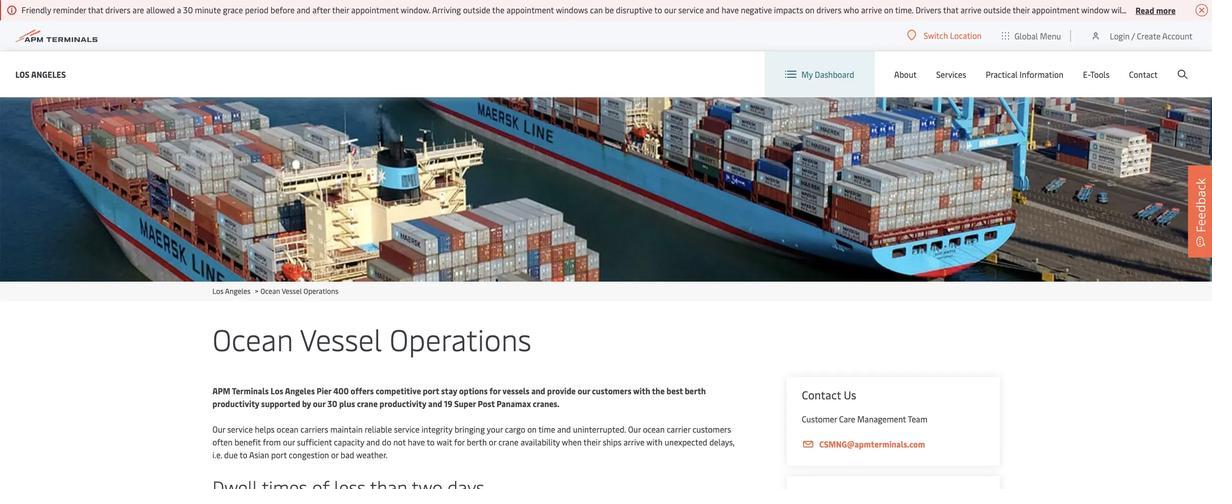 Task type: vqa. For each thing, say whether or not it's contained in the screenshot.
bottommost "have"
yes



Task type: locate. For each thing, give the bounding box(es) containing it.
1 horizontal spatial our
[[628, 424, 641, 435]]

0 horizontal spatial arrive
[[624, 437, 645, 448]]

port left the "stay"
[[423, 386, 440, 397]]

1 vertical spatial vessel
[[300, 319, 382, 360]]

0 horizontal spatial customers
[[592, 386, 632, 397]]

my
[[802, 69, 813, 80]]

1 horizontal spatial the
[[652, 386, 665, 397]]

delays,
[[710, 437, 735, 448]]

2 vertical spatial angeles
[[285, 386, 315, 397]]

angeles
[[31, 68, 66, 80], [225, 287, 251, 296], [285, 386, 315, 397]]

ocean
[[261, 287, 280, 296], [213, 319, 293, 360]]

0 horizontal spatial be
[[605, 4, 614, 15]]

1 horizontal spatial contact
[[1130, 69, 1159, 80]]

0 vertical spatial berth
[[685, 386, 706, 397]]

and left after
[[297, 4, 311, 15]]

productivity down terminals
[[213, 399, 259, 410]]

1 vertical spatial have
[[408, 437, 425, 448]]

before
[[271, 4, 295, 15]]

have
[[722, 4, 739, 15], [408, 437, 425, 448]]

practical information
[[986, 69, 1064, 80]]

services button
[[937, 51, 967, 97]]

our up often
[[213, 424, 225, 435]]

their up global
[[1013, 4, 1031, 15]]

angeles inside apm terminals los angeles pier 400 offers competitive port stay options for vessels and provide our customers with the best berth productivity supported by our 30 plus crane productivity and 19 super post panamax cranes.
[[285, 386, 315, 397]]

1 vertical spatial los angeles link
[[213, 287, 251, 296]]

or down your
[[489, 437, 497, 448]]

0 horizontal spatial productivity
[[213, 399, 259, 410]]

outside right arriving
[[463, 4, 491, 15]]

0 vertical spatial contact
[[1130, 69, 1159, 80]]

drivers left the who at the right top of page
[[817, 4, 842, 15]]

0 vertical spatial to
[[655, 4, 663, 15]]

care
[[840, 414, 856, 425]]

windows
[[556, 4, 588, 15]]

0 horizontal spatial have
[[408, 437, 425, 448]]

bringing
[[455, 424, 485, 435]]

arrive right the who at the right top of page
[[862, 4, 883, 15]]

2 vertical spatial los
[[271, 386, 284, 397]]

on right impacts
[[806, 4, 815, 15]]

30 left plus
[[328, 399, 338, 410]]

0 vertical spatial operations
[[304, 287, 339, 296]]

with left unexpected
[[647, 437, 663, 448]]

2 horizontal spatial angeles
[[285, 386, 315, 397]]

drivers
[[916, 4, 942, 15]]

on left time
[[528, 424, 537, 435]]

2 horizontal spatial los
[[271, 386, 284, 397]]

2 horizontal spatial to
[[655, 4, 663, 15]]

1 horizontal spatial be
[[1127, 4, 1136, 15]]

1 vertical spatial los
[[213, 287, 224, 296]]

after
[[313, 4, 331, 15]]

0 horizontal spatial los angeles link
[[15, 68, 66, 81]]

options
[[459, 386, 488, 397]]

0 vertical spatial port
[[423, 386, 440, 397]]

operations
[[304, 287, 339, 296], [390, 319, 532, 360]]

los angeles > ocean vessel operations
[[213, 287, 339, 296]]

0 horizontal spatial the
[[493, 4, 505, 15]]

0 vertical spatial vessel
[[282, 287, 302, 296]]

arrive up location
[[961, 4, 982, 15]]

crane down offers at the left bottom of the page
[[357, 399, 378, 410]]

1 vertical spatial ocean
[[213, 319, 293, 360]]

port down from
[[271, 450, 287, 461]]

1 that from the left
[[88, 4, 103, 15]]

reliable
[[365, 424, 392, 435]]

capacity
[[334, 437, 365, 448]]

outside up global menu button
[[984, 4, 1012, 15]]

the
[[493, 4, 505, 15], [652, 386, 665, 397]]

1 vertical spatial to
[[427, 437, 435, 448]]

1 be from the left
[[605, 4, 614, 15]]

2 horizontal spatial arrive
[[961, 4, 982, 15]]

0 horizontal spatial angeles
[[31, 68, 66, 80]]

1 horizontal spatial on
[[806, 4, 815, 15]]

customers inside our service helps ocean carriers maintain reliable service integrity bringing your cargo on time and uninterrupted. our ocean carrier customers often benefit from our sufficient capacity and do not have to wait for berth or crane availability when their ships arrive with unexpected delays, i.e. due to asian port congestion or bad weather.
[[693, 424, 732, 435]]

1 ocean from the left
[[277, 424, 299, 435]]

panamax
[[497, 399, 531, 410]]

customers up delays,
[[693, 424, 732, 435]]

1 horizontal spatial service
[[394, 424, 420, 435]]

our right uninterrupted.
[[628, 424, 641, 435]]

1 horizontal spatial that
[[944, 4, 959, 15]]

1 horizontal spatial or
[[489, 437, 497, 448]]

crane down cargo
[[499, 437, 519, 448]]

e-tools button
[[1084, 51, 1110, 97]]

switch location button
[[908, 30, 982, 41]]

will
[[1112, 4, 1125, 15]]

for up post
[[490, 386, 501, 397]]

los inside apm terminals los angeles pier 400 offers competitive port stay options for vessels and provide our customers with the best berth productivity supported by our 30 plus crane productivity and 19 super post panamax cranes.
[[271, 386, 284, 397]]

port inside apm terminals los angeles pier 400 offers competitive port stay options for vessels and provide our customers with the best berth productivity supported by our 30 plus crane productivity and 19 super post panamax cranes.
[[423, 386, 440, 397]]

1 horizontal spatial their
[[584, 437, 601, 448]]

login
[[1111, 30, 1131, 41]]

0 vertical spatial los angeles link
[[15, 68, 66, 81]]

berth down bringing
[[467, 437, 487, 448]]

0 horizontal spatial contact
[[802, 388, 842, 403]]

1 horizontal spatial have
[[722, 4, 739, 15]]

0 vertical spatial customers
[[592, 386, 632, 397]]

3 appointment from the left
[[1033, 4, 1080, 15]]

contact
[[1130, 69, 1159, 80], [802, 388, 842, 403]]

0 horizontal spatial outside
[[463, 4, 491, 15]]

1 vertical spatial or
[[331, 450, 339, 461]]

contact down login / create account link
[[1130, 69, 1159, 80]]

0 vertical spatial angeles
[[31, 68, 66, 80]]

friendly
[[22, 4, 51, 15]]

supported
[[261, 399, 300, 410]]

0 horizontal spatial crane
[[357, 399, 378, 410]]

30 right a
[[183, 4, 193, 15]]

that right the 'reminder'
[[88, 4, 103, 15]]

pier
[[317, 386, 332, 397]]

berth right best
[[685, 386, 706, 397]]

0 horizontal spatial berth
[[467, 437, 487, 448]]

1 vertical spatial with
[[647, 437, 663, 448]]

1 horizontal spatial berth
[[685, 386, 706, 397]]

1 productivity from the left
[[213, 399, 259, 410]]

to right due
[[240, 450, 248, 461]]

1 horizontal spatial productivity
[[380, 399, 427, 410]]

a
[[177, 4, 181, 15]]

vessel
[[282, 287, 302, 296], [300, 319, 382, 360]]

team
[[908, 414, 928, 425]]

2 be from the left
[[1127, 4, 1136, 15]]

0 horizontal spatial on
[[528, 424, 537, 435]]

0 vertical spatial ocean
[[261, 287, 280, 296]]

period
[[245, 4, 269, 15]]

1 vertical spatial berth
[[467, 437, 487, 448]]

arrive inside our service helps ocean carriers maintain reliable service integrity bringing your cargo on time and uninterrupted. our ocean carrier customers often benefit from our sufficient capacity and do not have to wait for berth or crane availability when their ships arrive with unexpected delays, i.e. due to asian port congestion or bad weather.
[[624, 437, 645, 448]]

our right from
[[283, 437, 295, 448]]

1 vertical spatial the
[[652, 386, 665, 397]]

los for los angeles
[[15, 68, 30, 80]]

vessels
[[503, 386, 530, 397]]

that
[[88, 4, 103, 15], [944, 4, 959, 15]]

global menu
[[1015, 30, 1062, 41]]

be right can
[[605, 4, 614, 15]]

appointment left window. at top
[[351, 4, 399, 15]]

port
[[423, 386, 440, 397], [271, 450, 287, 461]]

1 horizontal spatial for
[[490, 386, 501, 397]]

1 vertical spatial port
[[271, 450, 287, 461]]

1 vertical spatial angeles
[[225, 287, 251, 296]]

0 horizontal spatial that
[[88, 4, 103, 15]]

have left negative on the right top of page
[[722, 4, 739, 15]]

appointment left windows
[[507, 4, 554, 15]]

1 horizontal spatial port
[[423, 386, 440, 397]]

or
[[489, 437, 497, 448], [331, 450, 339, 461]]

their inside our service helps ocean carriers maintain reliable service integrity bringing your cargo on time and uninterrupted. our ocean carrier customers often benefit from our sufficient capacity and do not have to wait for berth or crane availability when their ships arrive with unexpected delays, i.e. due to asian port congestion or bad weather.
[[584, 437, 601, 448]]

0 horizontal spatial appointment
[[351, 4, 399, 15]]

menu
[[1041, 30, 1062, 41]]

0 vertical spatial crane
[[357, 399, 378, 410]]

0 horizontal spatial drivers
[[105, 4, 131, 15]]

arrive
[[862, 4, 883, 15], [961, 4, 982, 15], [624, 437, 645, 448]]

on inside our service helps ocean carriers maintain reliable service integrity bringing your cargo on time and uninterrupted. our ocean carrier customers often benefit from our sufficient capacity and do not have to wait for berth or crane availability when their ships arrive with unexpected delays, i.e. due to asian port congestion or bad weather.
[[528, 424, 537, 435]]

read more button
[[1136, 4, 1177, 16]]

0 vertical spatial with
[[634, 386, 651, 397]]

cargo
[[505, 424, 526, 435]]

1 horizontal spatial outside
[[984, 4, 1012, 15]]

1 horizontal spatial angeles
[[225, 287, 251, 296]]

can
[[590, 4, 603, 15]]

1 our from the left
[[213, 424, 225, 435]]

their
[[332, 4, 349, 15], [1013, 4, 1031, 15], [584, 437, 601, 448]]

for right wait at the left bottom of page
[[454, 437, 465, 448]]

outside
[[463, 4, 491, 15], [984, 4, 1012, 15]]

customers
[[592, 386, 632, 397], [693, 424, 732, 435]]

have right not
[[408, 437, 425, 448]]

apm
[[213, 386, 231, 397]]

1 horizontal spatial arrive
[[862, 4, 883, 15]]

2 productivity from the left
[[380, 399, 427, 410]]

0 horizontal spatial los
[[15, 68, 30, 80]]

2 our from the left
[[628, 424, 641, 435]]

0 horizontal spatial our
[[213, 424, 225, 435]]

1 horizontal spatial drivers
[[817, 4, 842, 15]]

0 horizontal spatial ocean
[[277, 424, 299, 435]]

uninterrupted.
[[573, 424, 626, 435]]

2 horizontal spatial on
[[885, 4, 894, 15]]

minute
[[195, 4, 221, 15]]

ships
[[603, 437, 622, 448]]

0 horizontal spatial their
[[332, 4, 349, 15]]

carriers
[[301, 424, 329, 435]]

1 horizontal spatial los
[[213, 287, 224, 296]]

location
[[951, 30, 982, 41]]

1 horizontal spatial appointment
[[507, 4, 554, 15]]

appointment up menu
[[1033, 4, 1080, 15]]

that right drivers
[[944, 4, 959, 15]]

ocean right >
[[261, 287, 280, 296]]

1 drivers from the left
[[105, 4, 131, 15]]

our right provide
[[578, 386, 591, 397]]

customers inside apm terminals los angeles pier 400 offers competitive port stay options for vessels and provide our customers with the best berth productivity supported by our 30 plus crane productivity and 19 super post panamax cranes.
[[592, 386, 632, 397]]

1 vertical spatial crane
[[499, 437, 519, 448]]

los
[[15, 68, 30, 80], [213, 287, 224, 296], [271, 386, 284, 397]]

are
[[133, 4, 144, 15]]

drivers
[[105, 4, 131, 15], [817, 4, 842, 15]]

1 vertical spatial 30
[[328, 399, 338, 410]]

bad
[[341, 450, 355, 461]]

with left best
[[634, 386, 651, 397]]

to right disruptive
[[655, 4, 663, 15]]

30 inside apm terminals los angeles pier 400 offers competitive port stay options for vessels and provide our customers with the best berth productivity supported by our 30 plus crane productivity and 19 super post panamax cranes.
[[328, 399, 338, 410]]

competitive
[[376, 386, 421, 397]]

customers up uninterrupted.
[[592, 386, 632, 397]]

1 vertical spatial for
[[454, 437, 465, 448]]

0 horizontal spatial service
[[227, 424, 253, 435]]

2 horizontal spatial their
[[1013, 4, 1031, 15]]

ocean
[[277, 424, 299, 435], [643, 424, 665, 435]]

and up weather.
[[367, 437, 380, 448]]

negative
[[741, 4, 773, 15]]

from
[[263, 437, 281, 448]]

wait
[[437, 437, 452, 448]]

crane
[[357, 399, 378, 410], [499, 437, 519, 448]]

1 horizontal spatial crane
[[499, 437, 519, 448]]

drivers left are
[[105, 4, 131, 15]]

2 outside from the left
[[984, 4, 1012, 15]]

0 horizontal spatial operations
[[304, 287, 339, 296]]

ocean down >
[[213, 319, 293, 360]]

reminder
[[53, 4, 86, 15]]

0 horizontal spatial 30
[[183, 4, 193, 15]]

service
[[679, 4, 704, 15], [227, 424, 253, 435], [394, 424, 420, 435]]

apm terminals los angeles pier 400 offers competitive port stay options for vessels and provide our customers with the best berth productivity supported by our 30 plus crane productivity and 19 super post panamax cranes.
[[213, 386, 706, 410]]

1 horizontal spatial customers
[[693, 424, 732, 435]]

asian
[[249, 450, 269, 461]]

arriving
[[432, 4, 461, 15]]

or left the "bad"
[[331, 450, 339, 461]]

0 vertical spatial for
[[490, 386, 501, 397]]

to left wait at the left bottom of page
[[427, 437, 435, 448]]

ocean left carrier
[[643, 424, 665, 435]]

2 vertical spatial to
[[240, 450, 248, 461]]

their down uninterrupted.
[[584, 437, 601, 448]]

0 vertical spatial los
[[15, 68, 30, 80]]

about button
[[895, 51, 917, 97]]

our right by
[[313, 399, 326, 410]]

arrive right ships
[[624, 437, 645, 448]]

on left 'time.'
[[885, 4, 894, 15]]

0 horizontal spatial for
[[454, 437, 465, 448]]

have inside our service helps ocean carriers maintain reliable service integrity bringing your cargo on time and uninterrupted. our ocean carrier customers often benefit from our sufficient capacity and do not have to wait for berth or crane availability when their ships arrive with unexpected delays, i.e. due to asian port congestion or bad weather.
[[408, 437, 425, 448]]

provide
[[548, 386, 576, 397]]

crane inside our service helps ocean carriers maintain reliable service integrity bringing your cargo on time and uninterrupted. our ocean carrier customers often benefit from our sufficient capacity and do not have to wait for berth or crane availability when their ships arrive with unexpected delays, i.e. due to asian port congestion or bad weather.
[[499, 437, 519, 448]]

window
[[1082, 4, 1110, 15]]

0 vertical spatial have
[[722, 4, 739, 15]]

for
[[490, 386, 501, 397], [454, 437, 465, 448]]

contact up customer
[[802, 388, 842, 403]]

have for to
[[408, 437, 425, 448]]

1 horizontal spatial ocean
[[643, 424, 665, 435]]

1 vertical spatial contact
[[802, 388, 842, 403]]

the inside apm terminals los angeles pier 400 offers competitive port stay options for vessels and provide our customers with the best berth productivity supported by our 30 plus crane productivity and 19 super post panamax cranes.
[[652, 386, 665, 397]]

/
[[1132, 30, 1136, 41]]

ocean up from
[[277, 424, 299, 435]]

1 horizontal spatial operations
[[390, 319, 532, 360]]

1 vertical spatial customers
[[693, 424, 732, 435]]

productivity down competitive
[[380, 399, 427, 410]]

plus
[[339, 399, 355, 410]]

switch location
[[924, 30, 982, 41]]

account
[[1163, 30, 1193, 41]]

their right after
[[332, 4, 349, 15]]

be right will
[[1127, 4, 1136, 15]]

crane inside apm terminals los angeles pier 400 offers competitive port stay options for vessels and provide our customers with the best berth productivity supported by our 30 plus crane productivity and 19 super post panamax cranes.
[[357, 399, 378, 410]]

2 horizontal spatial appointment
[[1033, 4, 1080, 15]]

1 horizontal spatial 30
[[328, 399, 338, 410]]



Task type: describe. For each thing, give the bounding box(es) containing it.
disruptive
[[616, 4, 653, 15]]

with inside our service helps ocean carriers maintain reliable service integrity bringing your cargo on time and uninterrupted. our ocean carrier customers often benefit from our sufficient capacity and do not have to wait for berth or crane availability when their ships arrive with unexpected delays, i.e. due to asian port congestion or bad weather.
[[647, 437, 663, 448]]

sufficient
[[297, 437, 332, 448]]

my dashboard
[[802, 69, 855, 80]]

contact for contact us
[[802, 388, 842, 403]]

i.e.
[[213, 450, 222, 461]]

availability
[[521, 437, 560, 448]]

unexpected
[[665, 437, 708, 448]]

practical information button
[[986, 51, 1064, 97]]

terminals
[[232, 386, 269, 397]]

customer care management team
[[802, 414, 928, 425]]

congestion
[[289, 450, 329, 461]]

stay
[[441, 386, 458, 397]]

and up when
[[558, 424, 571, 435]]

contact for contact
[[1130, 69, 1159, 80]]

not
[[394, 437, 406, 448]]

turned
[[1138, 4, 1163, 15]]

login / create account link
[[1092, 21, 1193, 51]]

management
[[858, 414, 907, 425]]

our service helps ocean carriers maintain reliable service integrity bringing your cargo on time and uninterrupted. our ocean carrier customers often benefit from our sufficient capacity and do not have to wait for berth or crane availability when their ships arrive with unexpected delays, i.e. due to asian port congestion or bad weather.
[[213, 424, 735, 461]]

read more
[[1136, 4, 1177, 16]]

2 that from the left
[[944, 4, 959, 15]]

have for negative
[[722, 4, 739, 15]]

2 appointment from the left
[[507, 4, 554, 15]]

carrier
[[667, 424, 691, 435]]

offers
[[351, 386, 374, 397]]

our right disruptive
[[665, 4, 677, 15]]

about
[[895, 69, 917, 80]]

integrity
[[422, 424, 453, 435]]

with inside apm terminals los angeles pier 400 offers competitive port stay options for vessels and provide our customers with the best berth productivity supported by our 30 plus crane productivity and 19 super post panamax cranes.
[[634, 386, 651, 397]]

feedback
[[1193, 178, 1210, 233]]

super
[[455, 399, 476, 410]]

1 horizontal spatial to
[[427, 437, 435, 448]]

tools
[[1091, 69, 1110, 80]]

read
[[1136, 4, 1155, 16]]

berth inside apm terminals los angeles pier 400 offers competitive port stay options for vessels and provide our customers with the best berth productivity supported by our 30 plus crane productivity and 19 super post panamax cranes.
[[685, 386, 706, 397]]

2 horizontal spatial service
[[679, 4, 704, 15]]

csmng@apmterminals.com link
[[802, 439, 985, 451]]

customer
[[802, 414, 838, 425]]

impacts
[[775, 4, 804, 15]]

e-tools
[[1084, 69, 1110, 80]]

19
[[444, 399, 453, 410]]

angeles for los angeles
[[31, 68, 66, 80]]

los for los angeles > ocean vessel operations
[[213, 287, 224, 296]]

arrive for appointment
[[961, 4, 982, 15]]

2 drivers from the left
[[817, 4, 842, 15]]

port inside our service helps ocean carriers maintain reliable service integrity bringing your cargo on time and uninterrupted. our ocean carrier customers often benefit from our sufficient capacity and do not have to wait for berth or crane availability when their ships arrive with unexpected delays, i.e. due to asian port congestion or bad weather.
[[271, 450, 287, 461]]

window.
[[401, 4, 431, 15]]

our inside our service helps ocean carriers maintain reliable service integrity bringing your cargo on time and uninterrupted. our ocean carrier customers often benefit from our sufficient capacity and do not have to wait for berth or crane availability when their ships arrive with unexpected delays, i.e. due to asian port congestion or bad weather.
[[283, 437, 295, 448]]

0 horizontal spatial to
[[240, 450, 248, 461]]

0 vertical spatial the
[[493, 4, 505, 15]]

ocean vessel operations
[[213, 319, 532, 360]]

and left negative on the right top of page
[[706, 4, 720, 15]]

0 horizontal spatial or
[[331, 450, 339, 461]]

contact us
[[802, 388, 857, 403]]

more
[[1157, 4, 1177, 16]]

us
[[844, 388, 857, 403]]

feedback button
[[1189, 165, 1213, 258]]

1 vertical spatial operations
[[390, 319, 532, 360]]

helps
[[255, 424, 275, 435]]

switch
[[924, 30, 949, 41]]

weather.
[[356, 450, 388, 461]]

e-
[[1084, 69, 1091, 80]]

maintain
[[331, 424, 363, 435]]

1 appointment from the left
[[351, 4, 399, 15]]

practical
[[986, 69, 1018, 80]]

grace
[[223, 4, 243, 15]]

for inside apm terminals los angeles pier 400 offers competitive port stay options for vessels and provide our customers with the best berth productivity supported by our 30 plus crane productivity and 19 super post panamax cranes.
[[490, 386, 501, 397]]

cranes.
[[533, 399, 560, 410]]

1 outside from the left
[[463, 4, 491, 15]]

los angeles
[[15, 68, 66, 80]]

0 vertical spatial or
[[489, 437, 497, 448]]

global
[[1015, 30, 1039, 41]]

my dashboard button
[[786, 51, 855, 97]]

login / create account
[[1111, 30, 1193, 41]]

and left the 19
[[429, 399, 443, 410]]

dashboard
[[815, 69, 855, 80]]

global menu button
[[993, 20, 1072, 51]]

who
[[844, 4, 860, 15]]

0 vertical spatial 30
[[183, 4, 193, 15]]

by
[[302, 399, 311, 410]]

best
[[667, 386, 683, 397]]

and up the 'cranes.'
[[532, 386, 546, 397]]

do
[[382, 437, 392, 448]]

away. to
[[1165, 4, 1195, 15]]

los angeles pier 400 image
[[0, 97, 1213, 282]]

often
[[213, 437, 233, 448]]

berth inside our service helps ocean carriers maintain reliable service integrity bringing your cargo on time and uninterrupted. our ocean carrier customers often benefit from our sufficient capacity and do not have to wait for berth or crane availability when their ships arrive with unexpected delays, i.e. due to asian port congestion or bad weather.
[[467, 437, 487, 448]]

csmng@apmterminals.com
[[820, 439, 926, 450]]

>
[[255, 287, 259, 296]]

close alert image
[[1197, 4, 1209, 16]]

post
[[478, 399, 495, 410]]

benefit
[[235, 437, 261, 448]]

1 horizontal spatial los angeles link
[[213, 287, 251, 296]]

for inside our service helps ocean carriers maintain reliable service integrity bringing your cargo on time and uninterrupted. our ocean carrier customers often benefit from our sufficient capacity and do not have to wait for berth or crane availability when their ships arrive with unexpected delays, i.e. due to asian port congestion or bad weather.
[[454, 437, 465, 448]]

400
[[333, 386, 349, 397]]

arrive for delays,
[[624, 437, 645, 448]]

time.
[[896, 4, 914, 15]]

when
[[562, 437, 582, 448]]

due
[[224, 450, 238, 461]]

angeles for los angeles > ocean vessel operations
[[225, 287, 251, 296]]

2 ocean from the left
[[643, 424, 665, 435]]



